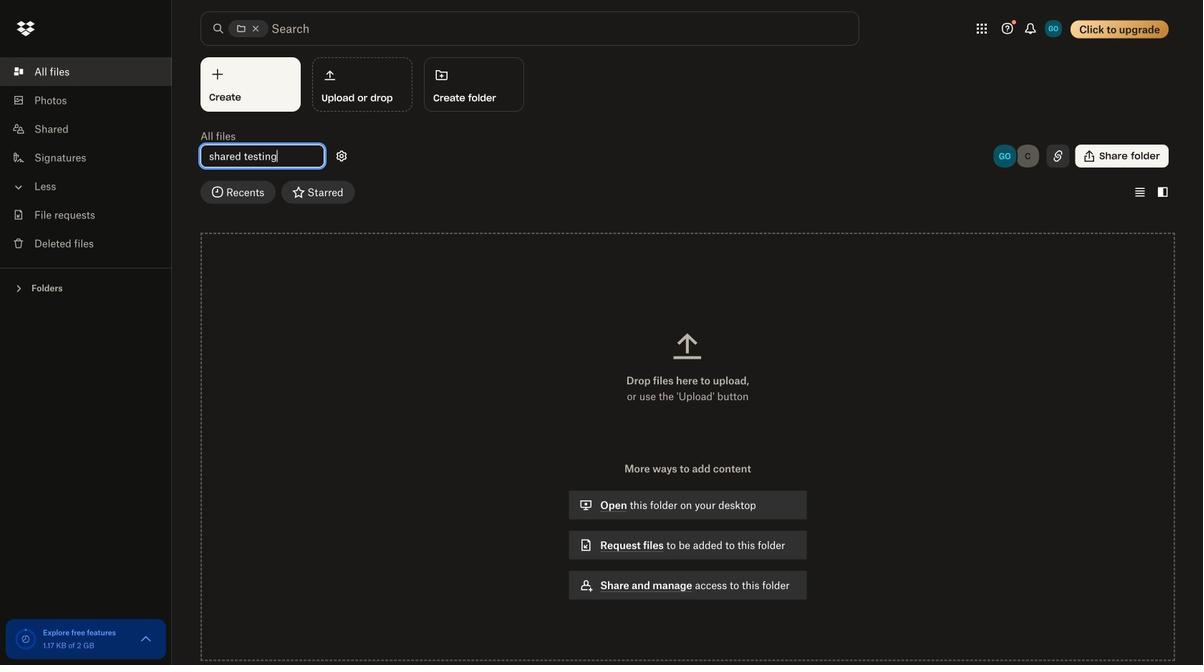 Task type: vqa. For each thing, say whether or not it's contained in the screenshot.
the Privacy and legal link
no



Task type: locate. For each thing, give the bounding box(es) containing it.
list item
[[0, 57, 172, 86]]

Rename directory text field
[[209, 148, 316, 164]]

quota usage image
[[14, 628, 37, 651]]

list
[[0, 49, 172, 268]]



Task type: describe. For each thing, give the bounding box(es) containing it.
Search in folder "test folder" text field
[[271, 20, 829, 37]]

less image
[[11, 180, 26, 194]]

folder settings image
[[333, 148, 350, 165]]

dropbox image
[[11, 14, 40, 43]]

quota usage progress bar
[[14, 628, 37, 651]]



